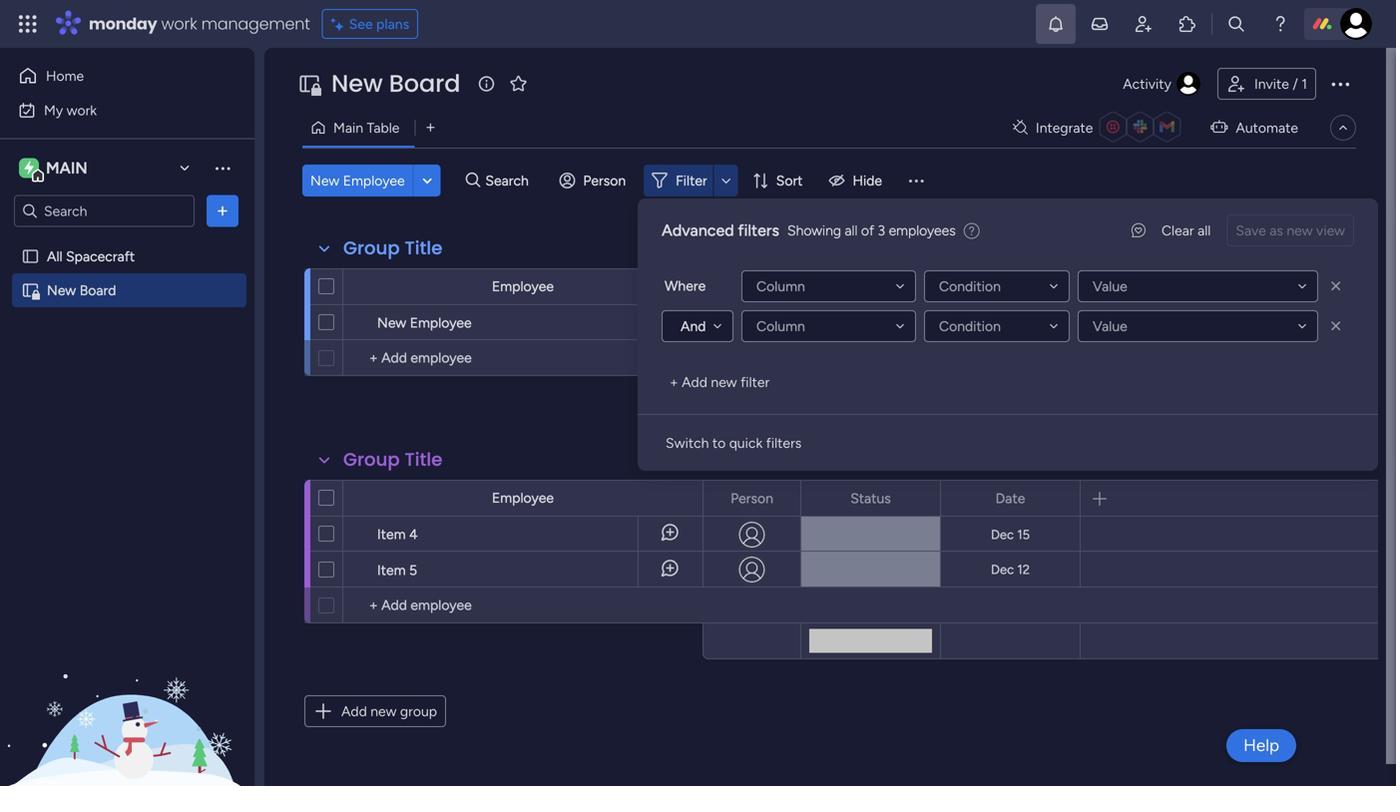 Task type: locate. For each thing, give the bounding box(es) containing it.
dec left 12
[[992, 562, 1015, 578]]

Person field
[[726, 276, 779, 298], [726, 488, 779, 510]]

item left the 5
[[377, 562, 406, 579]]

0 vertical spatial group title
[[343, 236, 443, 261]]

1 workspace image from the left
[[19, 157, 39, 179]]

condition for remove sort icon
[[940, 318, 1001, 335]]

option
[[0, 239, 255, 243]]

v2 search image
[[466, 169, 481, 192]]

title up 4
[[405, 447, 443, 473]]

0 vertical spatial group
[[343, 236, 400, 261]]

lottie animation image
[[0, 585, 255, 787]]

None field
[[846, 276, 896, 298]]

dec
[[991, 527, 1015, 543], [992, 562, 1015, 578]]

angle down image
[[423, 173, 432, 188]]

0 vertical spatial group title field
[[338, 236, 448, 262]]

1 group title field from the top
[[338, 236, 448, 262]]

1 vertical spatial work
[[67, 102, 97, 119]]

options image
[[1329, 72, 1353, 96], [773, 482, 787, 516], [913, 482, 927, 516], [1052, 482, 1066, 516]]

0 vertical spatial add
[[682, 374, 708, 391]]

2 date field from the top
[[991, 488, 1031, 510]]

new
[[1287, 222, 1314, 239], [711, 374, 738, 391], [371, 703, 397, 720]]

2 group title from the top
[[343, 447, 443, 473]]

0 vertical spatial work
[[161, 12, 197, 35]]

2 item from the top
[[377, 562, 406, 579]]

0 vertical spatial person
[[584, 172, 626, 189]]

0 vertical spatial date
[[996, 279, 1026, 296]]

1 vertical spatial value
[[1093, 318, 1128, 335]]

select product image
[[18, 14, 38, 34]]

employees
[[889, 222, 956, 239]]

item for item 5
[[377, 562, 406, 579]]

1 vertical spatial group title
[[343, 447, 443, 473]]

title
[[405, 236, 443, 261], [405, 447, 443, 473]]

1 all from the left
[[845, 222, 858, 239]]

add new group
[[341, 703, 437, 720]]

1 vertical spatial group title field
[[338, 447, 448, 473]]

title down angle down image
[[405, 236, 443, 261]]

board up add view icon
[[389, 67, 461, 100]]

dapulse integrations image
[[1013, 120, 1028, 135]]

column
[[757, 278, 806, 295], [757, 318, 806, 335]]

2 column from the top
[[757, 318, 806, 335]]

main button
[[14, 151, 199, 185]]

clear all
[[1162, 222, 1212, 239]]

2 horizontal spatial new
[[1287, 222, 1314, 239]]

my
[[44, 102, 63, 119]]

hide
[[853, 172, 883, 189]]

dec for dec 12
[[992, 562, 1015, 578]]

group title
[[343, 236, 443, 261], [343, 447, 443, 473]]

date field for person
[[991, 276, 1031, 298]]

1 date from the top
[[996, 279, 1026, 296]]

person field right "where"
[[726, 276, 779, 298]]

1 vertical spatial condition
[[940, 318, 1001, 335]]

1 vertical spatial add
[[341, 703, 367, 720]]

group down new employee button
[[343, 236, 400, 261]]

0 vertical spatial + add employee text field
[[353, 346, 694, 370]]

1 vertical spatial filters
[[767, 435, 802, 452]]

new employee
[[311, 172, 405, 189], [377, 315, 472, 332]]

0 horizontal spatial new board
[[47, 282, 116, 299]]

new left group at the bottom of page
[[371, 703, 397, 720]]

help image
[[1271, 14, 1291, 34]]

1 vertical spatial date
[[996, 490, 1026, 507]]

new board down all spacecraft
[[47, 282, 116, 299]]

group title field down angle down image
[[338, 236, 448, 262]]

dec for dec 15
[[991, 527, 1015, 543]]

all
[[47, 248, 63, 265]]

monday
[[89, 12, 157, 35]]

person for 1st person field from the top of the page
[[731, 279, 774, 296]]

workspace options image
[[213, 158, 233, 178]]

1 title from the top
[[405, 236, 443, 261]]

main
[[46, 159, 88, 178]]

0 vertical spatial filters
[[738, 221, 780, 240]]

2 date from the top
[[996, 490, 1026, 507]]

1 group from the top
[[343, 236, 400, 261]]

2 vertical spatial new
[[371, 703, 397, 720]]

to
[[713, 435, 726, 452]]

new board inside list box
[[47, 282, 116, 299]]

new right as
[[1287, 222, 1314, 239]]

hide button
[[821, 165, 895, 197]]

0 horizontal spatial all
[[845, 222, 858, 239]]

person down the quick on the right of page
[[731, 490, 774, 507]]

new left filter
[[711, 374, 738, 391]]

0 vertical spatial condition
[[940, 278, 1001, 295]]

+
[[670, 374, 679, 391]]

0 vertical spatial column
[[757, 278, 806, 295]]

group title for status
[[343, 447, 443, 473]]

person button
[[552, 165, 638, 197]]

of
[[862, 222, 875, 239]]

date
[[996, 279, 1026, 296], [996, 490, 1026, 507]]

filters inside button
[[767, 435, 802, 452]]

column for remove sort icon
[[757, 318, 806, 335]]

new
[[332, 67, 383, 100], [311, 172, 340, 189], [47, 282, 76, 299], [377, 315, 407, 332]]

work inside button
[[67, 102, 97, 119]]

0 vertical spatial value
[[1093, 278, 1128, 295]]

filters right the quick on the right of page
[[767, 435, 802, 452]]

column down advanced filters showing all of 3 employees at top
[[757, 278, 806, 295]]

1 horizontal spatial new
[[711, 374, 738, 391]]

save as new view
[[1237, 222, 1346, 239]]

group title field up 'item 4'
[[338, 447, 448, 473]]

New Board field
[[327, 67, 466, 100]]

main table
[[334, 119, 400, 136]]

see plans button
[[322, 9, 419, 39]]

private board image
[[21, 281, 40, 300]]

new inside button
[[311, 172, 340, 189]]

1 date field from the top
[[991, 276, 1031, 298]]

all inside advanced filters showing all of 3 employees
[[845, 222, 858, 239]]

help button
[[1227, 730, 1297, 763]]

work
[[161, 12, 197, 35], [67, 102, 97, 119]]

private board image
[[298, 72, 322, 96]]

management
[[201, 12, 310, 35]]

date for status
[[996, 490, 1026, 507]]

automate
[[1237, 119, 1299, 136]]

column up filter
[[757, 318, 806, 335]]

+ Add employee text field
[[353, 346, 694, 370], [353, 594, 694, 618]]

1 vertical spatial date field
[[991, 488, 1031, 510]]

save
[[1237, 222, 1267, 239]]

12
[[1018, 562, 1030, 578]]

item
[[377, 526, 406, 543], [377, 562, 406, 579]]

see plans
[[349, 15, 410, 32]]

2 value from the top
[[1093, 318, 1128, 335]]

new board up table
[[332, 67, 461, 100]]

all spacecraft
[[47, 248, 135, 265]]

5
[[409, 562, 417, 579]]

employee
[[343, 172, 405, 189], [492, 278, 554, 295], [410, 315, 472, 332], [492, 490, 554, 507]]

person left "filter" popup button at the top
[[584, 172, 626, 189]]

filters down "sort" popup button in the top of the page
[[738, 221, 780, 240]]

group
[[343, 236, 400, 261], [343, 447, 400, 473]]

as
[[1270, 222, 1284, 239]]

4
[[409, 526, 418, 543]]

and
[[681, 318, 706, 335]]

1 vertical spatial column
[[757, 318, 806, 335]]

group title field for person
[[338, 236, 448, 262]]

board
[[389, 67, 461, 100], [80, 282, 116, 299]]

apps image
[[1178, 14, 1198, 34]]

workspace image
[[19, 157, 39, 179], [24, 157, 34, 179]]

view
[[1317, 222, 1346, 239]]

work right monday
[[161, 12, 197, 35]]

0 vertical spatial person field
[[726, 276, 779, 298]]

0 horizontal spatial board
[[80, 282, 116, 299]]

item left 4
[[377, 526, 406, 543]]

person field down the quick on the right of page
[[726, 488, 779, 510]]

filters
[[738, 221, 780, 240], [767, 435, 802, 452]]

0 vertical spatial title
[[405, 236, 443, 261]]

0 horizontal spatial work
[[67, 102, 97, 119]]

work right my
[[67, 102, 97, 119]]

dec left "15"
[[991, 527, 1015, 543]]

public board image
[[21, 247, 40, 266]]

2 group title field from the top
[[338, 447, 448, 473]]

options image
[[213, 201, 233, 221]]

board down spacecraft
[[80, 282, 116, 299]]

work for monday
[[161, 12, 197, 35]]

1 horizontal spatial all
[[1198, 222, 1212, 239]]

add
[[682, 374, 708, 391], [341, 703, 367, 720]]

2 group from the top
[[343, 447, 400, 473]]

1 horizontal spatial add
[[682, 374, 708, 391]]

1 vertical spatial + add employee text field
[[353, 594, 694, 618]]

1 vertical spatial person field
[[726, 488, 779, 510]]

dec 12
[[992, 562, 1030, 578]]

1 horizontal spatial work
[[161, 12, 197, 35]]

0 vertical spatial new board
[[332, 67, 461, 100]]

notifications image
[[1046, 14, 1066, 34]]

add to favorites image
[[509, 73, 529, 93]]

group title down angle down image
[[343, 236, 443, 261]]

1 vertical spatial dec
[[992, 562, 1015, 578]]

switch to quick filters button
[[658, 427, 810, 459]]

1 vertical spatial title
[[405, 447, 443, 473]]

all right clear in the top of the page
[[1198, 222, 1212, 239]]

condition for remove sort image
[[940, 278, 1001, 295]]

0 vertical spatial dec
[[991, 527, 1015, 543]]

home
[[46, 67, 84, 84]]

search everything image
[[1227, 14, 1247, 34]]

person
[[584, 172, 626, 189], [731, 279, 774, 296], [731, 490, 774, 507]]

add left group at the bottom of page
[[341, 703, 367, 720]]

add right +
[[682, 374, 708, 391]]

1 value from the top
[[1093, 278, 1128, 295]]

1 horizontal spatial board
[[389, 67, 461, 100]]

Group Title field
[[338, 236, 448, 262], [338, 447, 448, 473]]

all
[[845, 222, 858, 239], [1198, 222, 1212, 239]]

+ add new filter button
[[662, 366, 778, 398]]

2 + add employee text field from the top
[[353, 594, 694, 618]]

1 vertical spatial new
[[711, 374, 738, 391]]

1 vertical spatial group
[[343, 447, 400, 473]]

1 condition from the top
[[940, 278, 1001, 295]]

2 title from the top
[[405, 447, 443, 473]]

value for remove sort image
[[1093, 278, 1128, 295]]

new for view
[[1287, 222, 1314, 239]]

0 vertical spatial new
[[1287, 222, 1314, 239]]

15
[[1018, 527, 1031, 543]]

Date field
[[991, 276, 1031, 298], [991, 488, 1031, 510]]

2 condition from the top
[[940, 318, 1001, 335]]

list box
[[0, 236, 255, 577]]

1 column from the top
[[757, 278, 806, 295]]

1 item from the top
[[377, 526, 406, 543]]

0 vertical spatial item
[[377, 526, 406, 543]]

add new group button
[[305, 696, 446, 728]]

2 vertical spatial person
[[731, 490, 774, 507]]

1 vertical spatial item
[[377, 562, 406, 579]]

new board
[[332, 67, 461, 100], [47, 282, 116, 299]]

save as new view button
[[1228, 215, 1355, 247]]

showing
[[788, 222, 842, 239]]

2 all from the left
[[1198, 222, 1212, 239]]

0 vertical spatial date field
[[991, 276, 1031, 298]]

0 vertical spatial new employee
[[311, 172, 405, 189]]

person right "where"
[[731, 279, 774, 296]]

work for my
[[67, 102, 97, 119]]

+ add new filter
[[670, 374, 770, 391]]

column for remove sort image
[[757, 278, 806, 295]]

group up 'item 4'
[[343, 447, 400, 473]]

1 vertical spatial new board
[[47, 282, 116, 299]]

main table button
[[303, 112, 415, 144]]

0 horizontal spatial new
[[371, 703, 397, 720]]

show board description image
[[475, 74, 499, 94]]

1 vertical spatial board
[[80, 282, 116, 299]]

value
[[1093, 278, 1128, 295], [1093, 318, 1128, 335]]

all left of
[[845, 222, 858, 239]]

filter
[[676, 172, 708, 189]]

1 group title from the top
[[343, 236, 443, 261]]

condition
[[940, 278, 1001, 295], [940, 318, 1001, 335]]

group title up 'item 4'
[[343, 447, 443, 473]]

item 5
[[377, 562, 417, 579]]

1 vertical spatial person
[[731, 279, 774, 296]]



Task type: vqa. For each thing, say whether or not it's contained in the screenshot.
top "new"
yes



Task type: describe. For each thing, give the bounding box(es) containing it.
0 horizontal spatial add
[[341, 703, 367, 720]]

item 4
[[377, 526, 418, 543]]

employee inside new employee button
[[343, 172, 405, 189]]

lottie animation element
[[0, 585, 255, 787]]

filter button
[[644, 165, 739, 197]]

status
[[851, 490, 891, 507]]

1 + add employee text field from the top
[[353, 346, 694, 370]]

new employee inside button
[[311, 172, 405, 189]]

see
[[349, 15, 373, 32]]

invite
[[1255, 75, 1290, 92]]

where
[[665, 278, 706, 295]]

all inside "clear all" button
[[1198, 222, 1212, 239]]

workspace selection element
[[19, 156, 91, 182]]

main
[[334, 119, 363, 136]]

home button
[[12, 60, 215, 92]]

autopilot image
[[1212, 114, 1229, 140]]

invite / 1 button
[[1218, 68, 1317, 100]]

monday work management
[[89, 12, 310, 35]]

options image for person
[[773, 482, 787, 516]]

invite members image
[[1134, 14, 1154, 34]]

menu image
[[907, 171, 927, 191]]

board inside list box
[[80, 282, 116, 299]]

/
[[1293, 75, 1299, 92]]

my work button
[[12, 94, 215, 126]]

sort
[[777, 172, 803, 189]]

date for person
[[996, 279, 1026, 296]]

group for status
[[343, 447, 400, 473]]

person for first person field from the bottom of the page
[[731, 490, 774, 507]]

remove sort image
[[1327, 317, 1347, 337]]

add view image
[[427, 121, 435, 135]]

plans
[[376, 15, 410, 32]]

date field for status
[[991, 488, 1031, 510]]

group title field for status
[[338, 447, 448, 473]]

clear
[[1162, 222, 1195, 239]]

arrow down image
[[715, 169, 739, 193]]

learn more image
[[964, 222, 980, 241]]

title for status
[[405, 447, 443, 473]]

quick
[[730, 435, 763, 452]]

1 person field from the top
[[726, 276, 779, 298]]

item for item 4
[[377, 526, 406, 543]]

remove sort image
[[1327, 277, 1347, 297]]

table
[[367, 119, 400, 136]]

invite / 1
[[1255, 75, 1308, 92]]

3
[[878, 222, 886, 239]]

group for person
[[343, 236, 400, 261]]

switch to quick filters
[[666, 435, 802, 452]]

sort button
[[745, 165, 815, 197]]

new for filter
[[711, 374, 738, 391]]

my work
[[44, 102, 97, 119]]

activity button
[[1116, 68, 1210, 100]]

clear all button
[[1154, 215, 1220, 247]]

integrate
[[1036, 119, 1094, 136]]

dec 15
[[991, 527, 1031, 543]]

noah lott image
[[1341, 8, 1373, 40]]

spacecraft
[[66, 248, 135, 265]]

2 workspace image from the left
[[24, 157, 34, 179]]

advanced filters showing all of 3 employees
[[662, 221, 956, 240]]

list box containing all spacecraft
[[0, 236, 255, 577]]

group
[[400, 703, 437, 720]]

1 vertical spatial new employee
[[377, 315, 472, 332]]

value for remove sort icon
[[1093, 318, 1128, 335]]

options image for date
[[1052, 482, 1066, 516]]

help
[[1244, 736, 1280, 756]]

group title for person
[[343, 236, 443, 261]]

Status field
[[846, 488, 896, 510]]

Search field
[[481, 167, 541, 195]]

options image for status
[[913, 482, 927, 516]]

Search in workspace field
[[42, 200, 167, 223]]

advanced
[[662, 221, 735, 240]]

2 person field from the top
[[726, 488, 779, 510]]

switch
[[666, 435, 709, 452]]

collapse board header image
[[1336, 120, 1352, 136]]

title for person
[[405, 236, 443, 261]]

v2 user feedback image
[[1132, 220, 1146, 241]]

0 vertical spatial board
[[389, 67, 461, 100]]

new employee button
[[303, 165, 413, 197]]

filter
[[741, 374, 770, 391]]

new inside list box
[[47, 282, 76, 299]]

activity
[[1124, 75, 1172, 92]]

inbox image
[[1090, 14, 1110, 34]]

person inside popup button
[[584, 172, 626, 189]]

1 horizontal spatial new board
[[332, 67, 461, 100]]

1
[[1302, 75, 1308, 92]]



